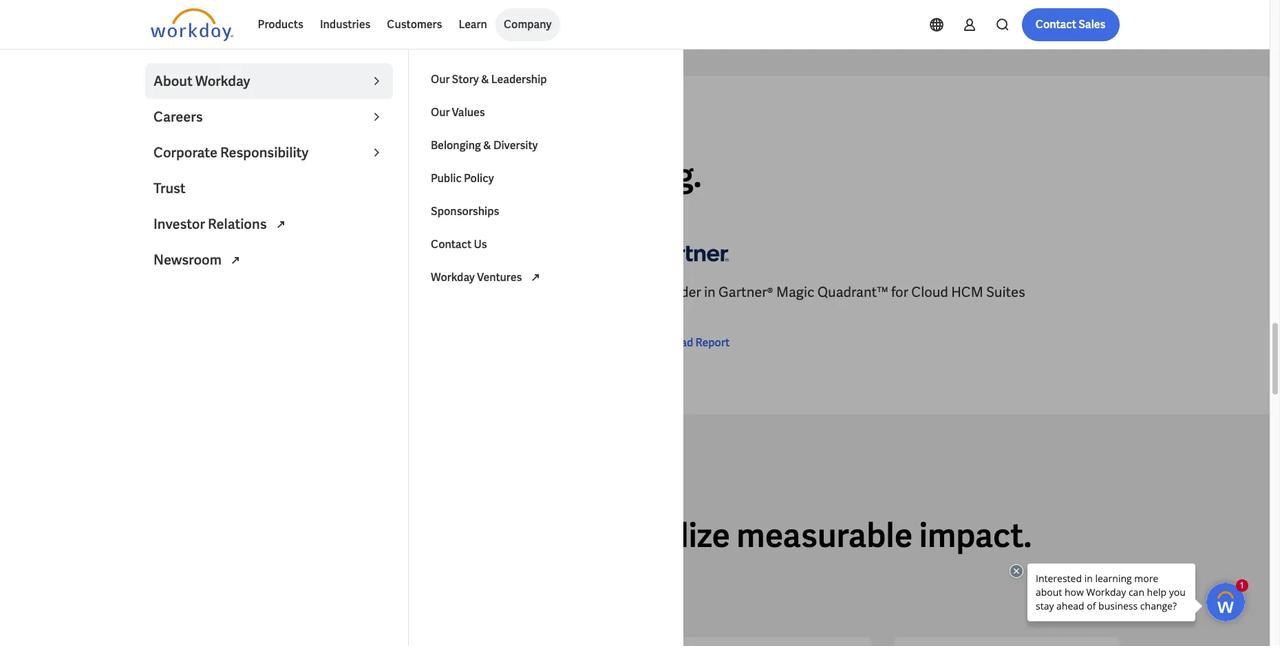 Task type: vqa. For each thing, say whether or not it's contained in the screenshot.
'2023'
yes



Task type: locate. For each thing, give the bounding box(es) containing it.
companies across all industries realize measurable impact.
[[150, 515, 1032, 558]]

2 our from the top
[[431, 105, 450, 120]]

1 horizontal spatial cloud
[[911, 284, 948, 302]]

industries button
[[312, 8, 379, 41]]

0 horizontal spatial leader
[[163, 284, 206, 302]]

leader for a leader in 2023 gartner® magic quadrant™ for cloud erp for service- centric enterprises
[[163, 284, 206, 302]]

contact us
[[431, 237, 487, 252]]

1 vertical spatial workday
[[431, 270, 475, 285]]

diversity
[[493, 138, 538, 153]]

in up report
[[704, 284, 716, 302]]

public policy
[[431, 171, 494, 186]]

leader
[[163, 284, 206, 302], [658, 284, 701, 302]]

belonging & diversity link
[[423, 129, 670, 162]]

quadrant™
[[355, 284, 425, 302], [817, 284, 888, 302]]

story
[[452, 72, 479, 87]]

quadrant™ inside 'a leader in 2023 gartner® magic quadrant™ for cloud erp for service- centric enterprises'
[[355, 284, 425, 302]]

0 horizontal spatial cloud
[[449, 284, 485, 302]]

newsroom link
[[145, 242, 393, 278]]

leader up centric
[[163, 284, 206, 302]]

responsibility
[[220, 144, 308, 162]]

&
[[481, 72, 489, 87], [483, 138, 491, 153]]

in inside 'a leader in 2023 gartner® magic quadrant™ for cloud erp for service- centric enterprises'
[[209, 284, 220, 302]]

1 horizontal spatial magic
[[776, 284, 814, 302]]

0 horizontal spatial in
[[209, 284, 220, 302]]

gartner® up report
[[718, 284, 773, 302]]

& right story
[[481, 72, 489, 87]]

learn
[[459, 17, 487, 32]]

magic
[[313, 284, 352, 302], [776, 284, 814, 302]]

for down contact us
[[428, 284, 446, 302]]

1 magic from the left
[[313, 284, 352, 302]]

1 our from the top
[[431, 72, 450, 87]]

1 gartner® from the left
[[256, 284, 311, 302]]

centric
[[150, 303, 197, 321]]

opens in a new tab image inside workday ventures link
[[527, 270, 543, 287]]

cloud
[[449, 284, 485, 302], [911, 284, 948, 302]]

0 vertical spatial workday
[[195, 72, 250, 90]]

investor relations link
[[145, 206, 393, 242]]

our values
[[431, 105, 485, 120]]

a down what
[[150, 154, 173, 197]]

a leader in finance, hr, and planning.
[[150, 154, 702, 197]]

0 vertical spatial opens in a new tab image
[[272, 217, 289, 234]]

ventures
[[477, 270, 522, 285]]

opens in a new tab image
[[272, 217, 289, 234], [527, 270, 543, 287]]

gartner image
[[150, 234, 233, 272], [646, 234, 728, 272]]

about
[[153, 72, 193, 90]]

1 leader from the left
[[163, 284, 206, 302]]

workday inside dropdown button
[[195, 72, 250, 90]]

1 vertical spatial opens in a new tab image
[[527, 270, 543, 287]]

1 vertical spatial contact
[[431, 237, 472, 252]]

investor
[[153, 215, 205, 233]]

workday up analysts
[[195, 72, 250, 90]]

contact
[[1036, 17, 1076, 32], [431, 237, 472, 252]]

company
[[504, 17, 552, 32]]

a up read report link
[[646, 284, 655, 302]]

leader for a leader in gartner® magic quadrant™ for cloud hcm suites
[[658, 284, 701, 302]]

our
[[431, 72, 450, 87], [431, 105, 450, 120]]

1 cloud from the left
[[449, 284, 485, 302]]

for left the hcm
[[891, 284, 908, 302]]

a leader in 2023 gartner® magic quadrant™ for cloud erp for service- centric enterprises
[[150, 284, 587, 321]]

& left diversity
[[483, 138, 491, 153]]

1 vertical spatial our
[[431, 105, 450, 120]]

about workday button
[[145, 63, 393, 99]]

gartner® down newsroom link
[[256, 284, 311, 302]]

2 for from the left
[[516, 284, 534, 302]]

1 vertical spatial &
[[483, 138, 491, 153]]

customers
[[387, 17, 442, 32]]

gartner®
[[256, 284, 311, 302], [718, 284, 773, 302]]

1 horizontal spatial contact
[[1036, 17, 1076, 32]]

in up investor relations link
[[281, 154, 308, 197]]

0 horizontal spatial opens in a new tab image
[[272, 217, 289, 234]]

0 horizontal spatial workday
[[195, 72, 250, 90]]

in
[[281, 154, 308, 197], [209, 284, 220, 302], [704, 284, 716, 302]]

cloud left erp
[[449, 284, 485, 302]]

relations
[[208, 215, 267, 233]]

workday down contact us
[[431, 270, 475, 285]]

2 leader from the left
[[658, 284, 701, 302]]

0 horizontal spatial gartner image
[[150, 234, 233, 272]]

2 quadrant™ from the left
[[817, 284, 888, 302]]

contact for contact us
[[431, 237, 472, 252]]

0 horizontal spatial gartner®
[[256, 284, 311, 302]]

workday
[[195, 72, 250, 90], [431, 270, 475, 285]]

workday ventures
[[431, 270, 524, 285]]

across
[[327, 515, 427, 558]]

2 gartner image from the left
[[646, 234, 728, 272]]

careers button
[[145, 99, 393, 135]]

read report
[[668, 336, 730, 351]]

1 horizontal spatial opens in a new tab image
[[527, 270, 543, 287]]

read
[[668, 336, 693, 351]]

a up centric
[[150, 284, 160, 302]]

cloud inside 'a leader in 2023 gartner® magic quadrant™ for cloud erp for service- centric enterprises'
[[449, 284, 485, 302]]

leader up read
[[658, 284, 701, 302]]

our story & leadership link
[[423, 63, 670, 96]]

a for a leader in gartner® magic quadrant™ for cloud hcm suites
[[646, 284, 655, 302]]

0 horizontal spatial contact
[[431, 237, 472, 252]]

0 vertical spatial contact
[[1036, 17, 1076, 32]]

0 horizontal spatial magic
[[313, 284, 352, 302]]

trust
[[153, 180, 186, 198]]

and
[[500, 154, 556, 197]]

2023
[[223, 284, 253, 302]]

measurable
[[737, 515, 913, 558]]

2 horizontal spatial for
[[891, 284, 908, 302]]

a
[[150, 154, 173, 197], [150, 284, 160, 302], [646, 284, 655, 302]]

leader inside 'a leader in 2023 gartner® magic quadrant™ for cloud erp for service- centric enterprises'
[[163, 284, 206, 302]]

& inside 'link'
[[483, 138, 491, 153]]

1 horizontal spatial gartner®
[[718, 284, 773, 302]]

our story & leadership
[[431, 72, 547, 87]]

for right erp
[[516, 284, 534, 302]]

1 horizontal spatial gartner image
[[646, 234, 728, 272]]

contact left us
[[431, 237, 472, 252]]

2 horizontal spatial in
[[704, 284, 716, 302]]

our for our story & leadership
[[431, 72, 450, 87]]

1 quadrant™ from the left
[[355, 284, 425, 302]]

impact.
[[919, 515, 1032, 558]]

opens in a new tab image inside investor relations link
[[272, 217, 289, 234]]

0 horizontal spatial quadrant™
[[355, 284, 425, 302]]

planning.
[[563, 154, 702, 197]]

careers
[[153, 108, 203, 126]]

for
[[428, 284, 446, 302], [516, 284, 534, 302], [891, 284, 908, 302]]

1 horizontal spatial for
[[516, 284, 534, 302]]

gartner image for gartner®
[[646, 234, 728, 272]]

opens in a new tab image up newsroom link
[[272, 217, 289, 234]]

what analysts say
[[150, 121, 249, 134]]

our left the values
[[431, 105, 450, 120]]

what
[[150, 121, 179, 134]]

1 gartner image from the left
[[150, 234, 233, 272]]

0 vertical spatial &
[[481, 72, 489, 87]]

contact left sales
[[1036, 17, 1076, 32]]

cloud left the hcm
[[911, 284, 948, 302]]

trust link
[[145, 171, 393, 206]]

opens in a new tab image down contact us link
[[527, 270, 543, 287]]

1 for from the left
[[428, 284, 446, 302]]

suites
[[986, 284, 1025, 302]]

0 vertical spatial our
[[431, 72, 450, 87]]

1 horizontal spatial quadrant™
[[817, 284, 888, 302]]

a leader in gartner® magic quadrant™ for cloud hcm suites
[[646, 284, 1025, 302]]

industries
[[320, 17, 370, 32]]

0 horizontal spatial for
[[428, 284, 446, 302]]

our left story
[[431, 72, 450, 87]]

1 horizontal spatial in
[[281, 154, 308, 197]]

a inside 'a leader in 2023 gartner® magic quadrant™ for cloud erp for service- centric enterprises'
[[150, 284, 160, 302]]

enterprises
[[199, 303, 271, 321]]

1 horizontal spatial leader
[[658, 284, 701, 302]]

in left the 2023
[[209, 284, 220, 302]]



Task type: describe. For each thing, give the bounding box(es) containing it.
2 magic from the left
[[776, 284, 814, 302]]

say
[[231, 121, 249, 134]]

opens in a new tab image for investor relations
[[272, 217, 289, 234]]

public
[[431, 171, 462, 186]]

in for finance,
[[281, 154, 308, 197]]

company button
[[495, 8, 560, 41]]

a for a leader in 2023 gartner® magic quadrant™ for cloud erp for service- centric enterprises
[[150, 284, 160, 302]]

contact us link
[[423, 228, 670, 262]]

our values link
[[423, 96, 670, 129]]

realize
[[632, 515, 730, 558]]

contact sales
[[1036, 17, 1106, 32]]

customers button
[[379, 8, 450, 41]]

policy
[[464, 171, 494, 186]]

corporate responsibility button
[[145, 135, 393, 171]]

workday ventures link
[[423, 262, 670, 295]]

1 horizontal spatial workday
[[431, 270, 475, 285]]

belonging
[[431, 138, 481, 153]]

values
[[452, 105, 485, 120]]

a for a leader in finance, hr, and planning.
[[150, 154, 173, 197]]

opens in a new tab image for workday ventures
[[527, 270, 543, 287]]

public policy link
[[423, 162, 670, 195]]

read report link
[[646, 335, 730, 352]]

3 for from the left
[[891, 284, 908, 302]]

products
[[258, 17, 303, 32]]

go to the homepage image
[[150, 8, 233, 41]]

sponsorships
[[431, 204, 499, 219]]

2 cloud from the left
[[911, 284, 948, 302]]

industries
[[475, 515, 625, 558]]

sales
[[1079, 17, 1106, 32]]

finance,
[[315, 154, 434, 197]]

analysts
[[181, 121, 230, 134]]

opens in a new tab image
[[227, 253, 244, 269]]

2 gartner® from the left
[[718, 284, 773, 302]]

leadership
[[491, 72, 547, 87]]

learn button
[[450, 8, 495, 41]]

hcm
[[951, 284, 983, 302]]

sponsorships link
[[423, 195, 670, 228]]

leader
[[180, 154, 274, 197]]

hr,
[[440, 154, 493, 197]]

about workday
[[153, 72, 250, 90]]

products button
[[249, 8, 312, 41]]

in for 2023
[[209, 284, 220, 302]]

gartner image for 2023
[[150, 234, 233, 272]]

magic inside 'a leader in 2023 gartner® magic quadrant™ for cloud erp for service- centric enterprises'
[[313, 284, 352, 302]]

our for our values
[[431, 105, 450, 120]]

in for gartner®
[[704, 284, 716, 302]]

investor relations
[[153, 215, 269, 233]]

contact sales link
[[1022, 8, 1119, 41]]

corporate
[[153, 144, 217, 162]]

newsroom
[[153, 251, 224, 269]]

gartner® inside 'a leader in 2023 gartner® magic quadrant™ for cloud erp for service- centric enterprises'
[[256, 284, 311, 302]]

erp
[[488, 284, 513, 302]]

report
[[695, 336, 730, 351]]

all
[[433, 515, 468, 558]]

service-
[[537, 284, 587, 302]]

companies
[[150, 515, 320, 558]]

contact for contact sales
[[1036, 17, 1076, 32]]

corporate responsibility
[[153, 144, 308, 162]]

us
[[474, 237, 487, 252]]

belonging & diversity
[[431, 138, 538, 153]]



